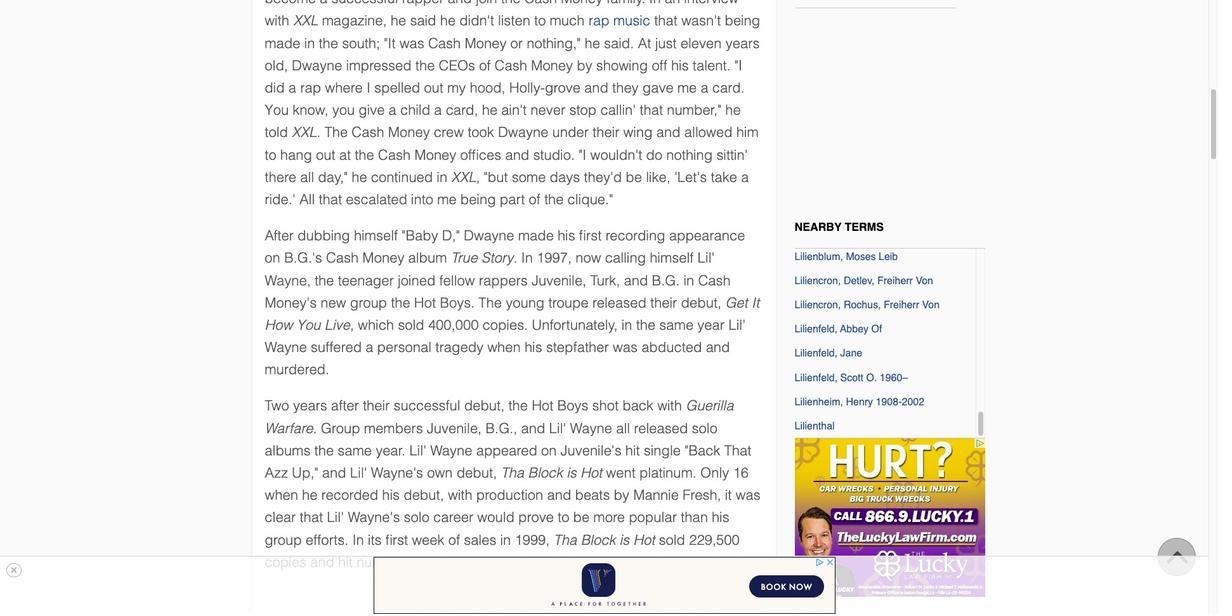 Task type: describe. For each thing, give the bounding box(es) containing it.
that down gave
[[640, 102, 663, 118]]

lilienblum, moses leib link
[[795, 247, 898, 263]]

lil' right year.
[[409, 443, 427, 459]]

. for group
[[313, 421, 317, 436]]

the left ceos
[[416, 58, 435, 74]]

all inside . group members juvenile, b.g., and lil' wayne all released solo albums the same year. lil' wayne appeared on juvenile's hit single "back that azz up," and lil' wayne's own debut,
[[616, 421, 630, 436]]

lil' up recorded
[[350, 465, 367, 481]]

sold inside ', which sold 400,000 copies. unfortunately, in the same year lil' wayne suffered a personal tragedy when his stepfather was abducted and murdered.'
[[398, 317, 424, 333]]

made inside after dubbing himself "baby d," dwayne made his first recording appearance on b.g.'s cash money album
[[518, 228, 554, 244]]

2 vertical spatial wayne
[[430, 443, 473, 459]]

16
[[733, 465, 749, 481]]

debut, inside went platinum. only 16 when he recorded his debut, with production and beats by mannie fresh, it was clear that lil' wayne's solo career would prove to be more popular than his group efforts. in its first week of sales in 1999,
[[404, 488, 444, 503]]

a down talent.
[[701, 80, 709, 96]]

"i inside . the cash money crew took dwayne under their wing and allowed him to hang out at the cash money offices and studio. "i wouldn't do nothing sittin' there all day," he continued in
[[579, 147, 587, 163]]

hit inside . group members juvenile, b.g., and lil' wayne all released solo albums the same year. lil' wayne appeared on juvenile's hit single "back that azz up," and lil' wayne's own debut,
[[626, 443, 640, 459]]

unfortunately,
[[532, 317, 618, 333]]

cash down "give"
[[352, 125, 384, 141]]

lil' inside ', which sold 400,000 copies. unfortunately, in the same year lil' wayne suffered a personal tragedy when his stepfather was abducted and murdered.'
[[729, 317, 746, 333]]

his up '229,500'
[[712, 510, 730, 526]]

"i inside the 'that wasn't being made in the south; "it was cash money or nothing," he said. at just eleven years old, dwayne impressed the ceos of cash money by showing off his talent. "i did a rap where i spelled out my hood, holly-grove and they gave me a card. you know, you give a child a card, he ain't never stop callin' that number," he told'
[[735, 58, 743, 74]]

lilienthal link
[[795, 417, 835, 433]]

0 vertical spatial xxl
[[293, 13, 318, 29]]

dwayne inside the 'that wasn't being made in the south; "it was cash money or nothing," he said. at just eleven years old, dwayne impressed the ceos of cash money by showing off his talent. "i did a rap where i spelled out my hood, holly-grove and they gave me a card. you know, you give a child a card, he ain't never stop callin' that number," he told'
[[292, 58, 342, 74]]

money down nothing,"
[[531, 58, 573, 74]]

he inside . the cash money crew took dwayne under their wing and allowed him to hang out at the cash money offices and studio. "i wouldn't do nothing sittin' there all day," he continued in
[[352, 169, 367, 185]]

the inside ', which sold 400,000 copies. unfortunately, in the same year lil' wayne suffered a personal tragedy when his stepfather was abducted and murdered.'
[[636, 317, 656, 333]]

crew
[[434, 125, 464, 141]]

lilienfeld, for lilienfeld, jane
[[795, 348, 838, 359]]

. group members juvenile, b.g., and lil' wayne all released solo albums the same year. lil' wayne appeared on juvenile's hit single "back that azz up," and lil' wayne's own debut,
[[265, 421, 752, 481]]

and inside "sold 229,500 copies and hit number three on the"
[[310, 555, 334, 570]]

card.
[[713, 80, 745, 96]]

himself inside after dubbing himself "baby d," dwayne made his first recording appearance on b.g.'s cash money album
[[354, 228, 398, 244]]

boys
[[558, 398, 589, 414]]

the inside "sold 229,500 copies and hit number three on the"
[[464, 555, 483, 570]]

he down the card.
[[726, 102, 741, 118]]

dubbing
[[298, 228, 350, 244]]

nearby terms
[[795, 220, 884, 233]]

he left said.
[[585, 35, 600, 51]]

0 horizontal spatial tha
[[501, 465, 524, 481]]

how
[[265, 317, 293, 333]]

the left south;
[[319, 35, 338, 51]]

the inside . the cash money crew took dwayne under their wing and allowed him to hang out at the cash money offices and studio. "i wouldn't do nothing sittin' there all day," he continued in
[[355, 147, 374, 163]]

tragedy
[[436, 340, 484, 355]]

1 horizontal spatial is
[[620, 532, 630, 548]]

. in 1997, now calling himself lil' wayne, the teenager joined fellow rappers juvenile, turk, and b.g. in cash money's new group the hot boys. the young troupe released their debut,
[[265, 250, 731, 311]]

rochus,
[[844, 300, 881, 311]]

fellow
[[439, 273, 475, 288]]

wayne inside ', which sold 400,000 copies. unfortunately, in the same year lil' wayne suffered a personal tragedy when his stepfather was abducted and murdered.'
[[265, 340, 307, 355]]

be inside , "but some days they'd be like, 'let's take a ride.' all that escalated into me being part of the clique."
[[626, 169, 642, 185]]

his inside after dubbing himself "baby d," dwayne made his first recording appearance on b.g.'s cash money album
[[558, 228, 575, 244]]

and right "b.g.,"
[[521, 421, 546, 436]]

get it how you live
[[265, 295, 760, 333]]

and inside the 'that wasn't being made in the south; "it was cash money or nothing," he said. at just eleven years old, dwayne impressed the ceos of cash money by showing off his talent. "i did a rap where i spelled out my hood, holly-grove and they gave me a card. you know, you give a child a card, he ain't never stop callin' that number," he told'
[[585, 80, 609, 96]]

the down joined
[[391, 295, 410, 311]]

recorded
[[322, 488, 378, 503]]

up,"
[[292, 465, 318, 481]]

b.g.
[[652, 273, 680, 288]]

and inside . in 1997, now calling himself lil' wayne, the teenager joined fellow rappers juvenile, turk, and b.g. in cash money's new group the hot boys. the young troupe released their debut,
[[624, 273, 648, 288]]

by inside went platinum. only 16 when he recorded his debut, with production and beats by mannie fresh, it was clear that lil' wayne's solo career would prove to be more popular than his group efforts. in its first week of sales in 1999,
[[614, 488, 630, 503]]

two years after their successful debut, the hot boys shot back with
[[265, 398, 686, 414]]

impressed
[[346, 58, 412, 74]]

von for liliencron, rochus, freiherr von
[[922, 300, 940, 311]]

juvenile, inside . group members juvenile, b.g., and lil' wayne all released solo albums the same year. lil' wayne appeared on juvenile's hit single "back that azz up," and lil' wayne's own debut,
[[427, 421, 482, 436]]

on inside . group members juvenile, b.g., and lil' wayne all released solo albums the same year. lil' wayne appeared on juvenile's hit single "back that azz up," and lil' wayne's own debut,
[[541, 443, 557, 459]]

troupe
[[549, 295, 589, 311]]

cash down or
[[495, 58, 527, 74]]

did
[[265, 80, 285, 96]]

lilienfeld, jane
[[795, 348, 863, 359]]

warfare
[[265, 421, 313, 436]]

years inside the 'that wasn't being made in the south; "it was cash money or nothing," he said. at just eleven years old, dwayne impressed the ceos of cash money by showing off his talent. "i did a rap where i spelled out my hood, holly-grove and they gave me a card. you know, you give a child a card, he ain't never stop callin' that number," he told'
[[726, 35, 760, 51]]

b.g.,
[[486, 421, 518, 436]]

group inside went platinum. only 16 when he recorded his debut, with production and beats by mannie fresh, it was clear that lil' wayne's solo career would prove to be more popular than his group efforts. in its first week of sales in 1999,
[[265, 532, 302, 548]]

hit inside "sold 229,500 copies and hit number three on the"
[[338, 555, 353, 570]]

of right the "abbey"
[[872, 324, 882, 335]]

that up just
[[654, 13, 678, 29]]

talent.
[[693, 58, 731, 74]]

freiherr for rochus,
[[884, 300, 920, 311]]

that wasn't being made in the south; "it was cash money or nothing," he said. at just eleven years old, dwayne impressed the ceos of cash money by showing off his talent. "i did a rap where i spelled out my hood, holly-grove and they gave me a card. you know, you give a child a card, he ain't never stop callin' that number," he told
[[265, 13, 761, 141]]

released inside . group members juvenile, b.g., and lil' wayne all released solo albums the same year. lil' wayne appeared on juvenile's hit single "back that azz up," and lil' wayne's own debut,
[[634, 421, 688, 436]]

o.
[[867, 372, 877, 384]]

1 vertical spatial wayne
[[570, 421, 613, 436]]

same inside . group members juvenile, b.g., and lil' wayne all released solo albums the same year. lil' wayne appeared on juvenile's hit single "back that azz up," and lil' wayne's own debut,
[[338, 443, 372, 459]]

liliencron, rochus, freiherr von link
[[795, 296, 940, 312]]

liliencron, for liliencron, detlev, freiherr von
[[795, 275, 841, 287]]

week
[[412, 532, 445, 548]]

copies.
[[483, 317, 528, 333]]

same inside ', which sold 400,000 copies. unfortunately, in the same year lil' wayne suffered a personal tragedy when his stepfather was abducted and murdered.'
[[660, 317, 694, 333]]

1 vertical spatial xxl
[[292, 125, 317, 141]]

of inside , "but some days they'd be like, 'let's take a ride.' all that escalated into me being part of the clique."
[[529, 192, 541, 207]]

new
[[321, 295, 346, 311]]

card,
[[446, 102, 478, 118]]

wing
[[624, 125, 653, 141]]

eleven
[[681, 35, 722, 51]]

days
[[550, 169, 580, 185]]

magazine,
[[322, 13, 387, 29]]

all
[[299, 192, 315, 207]]

cash inside . in 1997, now calling himself lil' wayne, the teenager joined fellow rappers juvenile, turk, and b.g. in cash money's new group the hot boys. the young troupe released their debut,
[[698, 273, 731, 288]]

abducted
[[642, 340, 702, 355]]

and inside went platinum. only 16 when he recorded his debut, with production and beats by mannie fresh, it was clear that lil' wayne's solo career would prove to be more popular than his group efforts. in its first week of sales in 1999,
[[547, 488, 571, 503]]

to inside . the cash money crew took dwayne under their wing and allowed him to hang out at the cash money offices and studio. "i wouldn't do nothing sittin' there all day," he continued in
[[265, 147, 276, 163]]

2 vertical spatial xxl
[[451, 169, 476, 185]]

said.
[[604, 35, 634, 51]]

. for the
[[317, 125, 321, 141]]

money down didn't on the left
[[465, 35, 507, 51]]

1 horizontal spatial block
[[581, 532, 616, 548]]

'let's
[[675, 169, 707, 185]]

the inside . group members juvenile, b.g., and lil' wayne all released solo albums the same year. lil' wayne appeared on juvenile's hit single "back that azz up," and lil' wayne's own debut,
[[314, 443, 334, 459]]

the inside . the cash money crew took dwayne under their wing and allowed him to hang out at the cash money offices and studio. "i wouldn't do nothing sittin' there all day," he continued in
[[325, 125, 348, 141]]

"but
[[484, 169, 508, 185]]

with inside went platinum. only 16 when he recorded his debut, with production and beats by mannie fresh, it was clear that lil' wayne's solo career would prove to be more popular than his group efforts. in its first week of sales in 1999,
[[448, 488, 473, 503]]

juvenile's
[[561, 443, 622, 459]]

in inside went platinum. only 16 when he recorded his debut, with production and beats by mannie fresh, it was clear that lil' wayne's solo career would prove to be more popular than his group efforts. in its first week of sales in 1999,
[[500, 532, 511, 548]]

liliencron, for liliencron, rochus, freiherr von
[[795, 300, 841, 311]]

cash up continued
[[378, 147, 411, 163]]

wayne's inside . group members juvenile, b.g., and lil' wayne all released solo albums the same year. lil' wayne appeared on juvenile's hit single "back that azz up," and lil' wayne's own debut,
[[371, 465, 423, 481]]

get
[[726, 295, 748, 311]]

he down hood,
[[482, 102, 498, 118]]

1 horizontal spatial with
[[658, 398, 682, 414]]

after dubbing himself "baby d," dwayne made his first recording appearance on b.g.'s cash money album
[[265, 228, 745, 266]]

was inside the 'that wasn't being made in the south; "it was cash money or nothing," he said. at just eleven years old, dwayne impressed the ceos of cash money by showing off his talent. "i did a rap where i spelled out my hood, holly-grove and they gave me a card. you know, you give a child a card, he ain't never stop callin' that number," he told'
[[400, 35, 424, 51]]

solo inside . group members juvenile, b.g., and lil' wayne all released solo albums the same year. lil' wayne appeared on juvenile's hit single "back that azz up," and lil' wayne's own debut,
[[692, 421, 718, 436]]

his inside ', which sold 400,000 copies. unfortunately, in the same year lil' wayne suffered a personal tragedy when his stepfather was abducted and murdered.'
[[525, 340, 542, 355]]

single
[[644, 443, 681, 459]]

the up new
[[315, 273, 334, 288]]

xxl magazine, he said he didn't listen to much rap music
[[293, 13, 651, 29]]

2 vertical spatial their
[[363, 398, 390, 414]]

nothing
[[667, 147, 713, 163]]

at
[[339, 147, 351, 163]]

lil' inside . in 1997, now calling himself lil' wayne, the teenager joined fellow rappers juvenile, turk, and b.g. in cash money's new group the hot boys. the young troupe released their debut,
[[698, 250, 715, 266]]

being inside , "but some days they'd be like, 'let's take a ride.' all that escalated into me being part of the clique."
[[461, 192, 496, 207]]

listen
[[498, 13, 531, 29]]

, for which
[[350, 317, 354, 333]]

liliencron, rochus, freiherr von
[[795, 300, 940, 311]]

now
[[576, 250, 601, 266]]

turk,
[[591, 273, 620, 288]]

1 horizontal spatial tha
[[554, 532, 577, 548]]

he up "it
[[391, 13, 406, 29]]

you
[[332, 102, 355, 118]]

he right said
[[440, 13, 456, 29]]

sold 229,500 copies and hit number three on the
[[265, 532, 740, 570]]

studio.
[[533, 147, 575, 163]]

a right child
[[434, 102, 442, 118]]

child
[[400, 102, 430, 118]]

and up some
[[505, 147, 530, 163]]

0 vertical spatial to
[[534, 13, 546, 29]]

than
[[681, 510, 708, 526]]

billboard
[[487, 555, 542, 570]]

hang
[[280, 147, 312, 163]]

appearance
[[669, 228, 745, 244]]

number,"
[[667, 102, 722, 118]]

never
[[531, 102, 566, 118]]

money down crew
[[415, 147, 457, 163]]

own
[[427, 465, 453, 481]]

azz
[[265, 465, 288, 481]]

murdered.
[[265, 362, 330, 378]]

nearby
[[795, 220, 842, 233]]

money's
[[265, 295, 317, 311]]

money down child
[[388, 125, 430, 141]]

popular
[[629, 510, 677, 526]]

made inside the 'that wasn't being made in the south; "it was cash money or nothing," he said. at just eleven years old, dwayne impressed the ceos of cash money by showing off his talent. "i did a rap where i spelled out my hood, holly-grove and they gave me a card. you know, you give a child a card, he ain't never stop callin' that number," he told'
[[265, 35, 301, 51]]

. for in
[[514, 250, 518, 266]]

boys.
[[440, 295, 475, 311]]

lilienheim, henry 1908-2002
[[795, 396, 925, 408]]

lilienfeld, abbey of link
[[795, 320, 882, 336]]

take
[[711, 169, 738, 185]]

lilienfeld, jane link
[[795, 344, 863, 360]]

me inside the 'that wasn't being made in the south; "it was cash money or nothing," he said. at just eleven years old, dwayne impressed the ceos of cash money by showing off his talent. "i did a rap where i spelled out my hood, holly-grove and they gave me a card. you know, you give a child a card, he ain't never stop callin' that number," he told'
[[678, 80, 697, 96]]

he inside went platinum. only 16 when he recorded his debut, with production and beats by mannie fresh, it was clear that lil' wayne's solo career would prove to be more popular than his group efforts. in its first week of sales in 1999,
[[302, 488, 318, 503]]

hot down juvenile's
[[581, 465, 602, 481]]

in inside ', which sold 400,000 copies. unfortunately, in the same year lil' wayne suffered a personal tragedy when his stepfather was abducted and murdered.'
[[622, 317, 632, 333]]

hot inside . in 1997, now calling himself lil' wayne, the teenager joined fellow rappers juvenile, turk, and b.g. in cash money's new group the hot boys. the young troupe released their debut,
[[414, 295, 436, 311]]

in inside . in 1997, now calling himself lil' wayne, the teenager joined fellow rappers juvenile, turk, and b.g. in cash money's new group the hot boys. the young troupe released their debut,
[[521, 250, 533, 266]]

which
[[358, 317, 394, 333]]

in inside the 'that wasn't being made in the south; "it was cash money or nothing," he said. at just eleven years old, dwayne impressed the ceos of cash money by showing off his talent. "i did a rap where i spelled out my hood, holly-grove and they gave me a card. you know, you give a child a card, he ain't never stop callin' that number," he told'
[[304, 35, 315, 51]]

1997,
[[537, 250, 572, 266]]

lil' down boys at the bottom left of the page
[[549, 421, 566, 436]]

they'd
[[584, 169, 622, 185]]

lil' inside went platinum. only 16 when he recorded his debut, with production and beats by mannie fresh, it was clear that lil' wayne's solo career would prove to be more popular than his group efforts. in its first week of sales in 1999,
[[327, 510, 344, 526]]

leib
[[879, 251, 898, 262]]

1 vertical spatial years
[[293, 398, 327, 414]]



Task type: vqa. For each thing, say whether or not it's contained in the screenshot.
"agglomeration"
no



Task type: locate. For each thing, give the bounding box(es) containing it.
2 vertical spatial dwayne
[[464, 228, 514, 244]]

the right at at the top
[[355, 147, 374, 163]]

that inside , "but some days they'd be like, 'let's take a ride.' all that escalated into me being part of the clique."
[[319, 192, 342, 207]]

freiherr
[[878, 275, 913, 287], [884, 300, 920, 311]]

0 horizontal spatial ,
[[350, 317, 354, 333]]

0 vertical spatial ,
[[476, 169, 480, 185]]

only
[[701, 465, 729, 481]]

prove
[[519, 510, 554, 526]]

0 horizontal spatial years
[[293, 398, 327, 414]]

1 horizontal spatial rap
[[589, 13, 610, 29]]

and up "stop"
[[585, 80, 609, 96]]

0 vertical spatial wayne
[[265, 340, 307, 355]]

when inside went platinum. only 16 when he recorded his debut, with production and beats by mannie fresh, it was clear that lil' wayne's solo career would prove to be more popular than his group efforts. in its first week of sales in 1999,
[[265, 488, 298, 503]]

suffered
[[311, 340, 362, 355]]

first inside went platinum. only 16 when he recorded his debut, with production and beats by mannie fresh, it was clear that lil' wayne's solo career would prove to be more popular than his group efforts. in its first week of sales in 1999,
[[386, 532, 408, 548]]

stop
[[570, 102, 597, 118]]

that down 'day,"'
[[319, 192, 342, 207]]

you inside get it how you live
[[297, 317, 321, 333]]

debut, up year on the right bottom of page
[[681, 295, 722, 311]]

a right did
[[289, 80, 296, 96]]

and down 'efforts.'
[[310, 555, 334, 570]]

first right its at the left bottom of the page
[[386, 532, 408, 548]]

and inside ', which sold 400,000 copies. unfortunately, in the same year lil' wayne suffered a personal tragedy when his stepfather was abducted and murdered.'
[[706, 340, 730, 355]]

the down days
[[544, 192, 564, 207]]

out left my
[[424, 80, 444, 96]]

2 vertical spatial was
[[736, 488, 761, 503]]

clear
[[265, 510, 296, 526]]

the inside . in 1997, now calling himself lil' wayne, the teenager joined fellow rappers juvenile, turk, and b.g. in cash money's new group the hot boys. the young troupe released their debut,
[[479, 295, 502, 311]]

where
[[325, 80, 363, 96]]

on right three
[[444, 555, 460, 570]]

200.
[[546, 555, 573, 570]]

2 vertical spatial .
[[313, 421, 317, 436]]

0 horizontal spatial same
[[338, 443, 372, 459]]

1 horizontal spatial made
[[518, 228, 554, 244]]

1 horizontal spatial when
[[488, 340, 521, 355]]

229,500
[[689, 532, 740, 548]]

wayne up juvenile's
[[570, 421, 613, 436]]

took
[[468, 125, 494, 141]]

0 vertical spatial by
[[577, 58, 593, 74]]

0 horizontal spatial all
[[300, 169, 314, 185]]

me
[[678, 80, 697, 96], [437, 192, 457, 207]]

his inside the 'that wasn't being made in the south; "it was cash money or nothing," he said. at just eleven years old, dwayne impressed the ceos of cash money by showing off his talent. "i did a rap where i spelled out my hood, holly-grove and they gave me a card. you know, you give a child a card, he ain't never stop callin' that number," he told'
[[671, 58, 689, 74]]

in left 1997,
[[521, 250, 533, 266]]

some
[[512, 169, 546, 185]]

scott
[[841, 372, 864, 384]]

group inside . in 1997, now calling himself lil' wayne, the teenager joined fellow rappers juvenile, turk, and b.g. in cash money's new group the hot boys. the young troupe released their debut,
[[350, 295, 387, 311]]

number
[[357, 555, 405, 570]]

1 vertical spatial be
[[573, 510, 590, 526]]

the down rappers
[[479, 295, 502, 311]]

0 vertical spatial the
[[325, 125, 348, 141]]

advertisement region
[[795, 439, 985, 597], [374, 557, 836, 614]]

0 horizontal spatial is
[[567, 465, 577, 481]]

1 vertical spatial their
[[651, 295, 677, 311]]

1 vertical spatial solo
[[404, 510, 430, 526]]

dwayne inside after dubbing himself "baby d," dwayne made his first recording appearance on b.g.'s cash money album
[[464, 228, 514, 244]]

albums
[[265, 443, 311, 459]]

true
[[451, 250, 478, 266]]

nothing,"
[[527, 35, 581, 51]]

0 horizontal spatial with
[[448, 488, 473, 503]]

in left south;
[[304, 35, 315, 51]]

1 vertical spatial "i
[[579, 147, 587, 163]]

0 vertical spatial solo
[[692, 421, 718, 436]]

1960–
[[880, 372, 908, 384]]

0 vertical spatial dwayne
[[292, 58, 342, 74]]

was right "it
[[400, 35, 424, 51]]

1 horizontal spatial the
[[479, 295, 502, 311]]

platinum.
[[640, 465, 697, 481]]

freiherr right rochus,
[[884, 300, 920, 311]]

block down the more
[[581, 532, 616, 548]]

1 horizontal spatial group
[[350, 295, 387, 311]]

1 vertical spatial von
[[922, 300, 940, 311]]

years up warfare
[[293, 398, 327, 414]]

2 horizontal spatial was
[[736, 488, 761, 503]]

lilienthal
[[795, 421, 835, 432]]

tha up "production" at left bottom
[[501, 465, 524, 481]]

cash up ceos
[[428, 35, 461, 51]]

0 horizontal spatial made
[[265, 35, 301, 51]]

true story
[[451, 250, 514, 266]]

1 horizontal spatial ,
[[476, 169, 480, 185]]

0 vertical spatial made
[[265, 35, 301, 51]]

, inside ', which sold 400,000 copies. unfortunately, in the same year lil' wayne suffered a personal tragedy when his stepfather was abducted and murdered.'
[[350, 317, 354, 333]]

in right continued
[[437, 169, 448, 185]]

was inside went platinum. only 16 when he recorded his debut, with production and beats by mannie fresh, it was clear that lil' wayne's solo career would prove to be more popular than his group efforts. in its first week of sales in 1999,
[[736, 488, 761, 503]]

himself inside . in 1997, now calling himself lil' wayne, the teenager joined fellow rappers juvenile, turk, and b.g. in cash money's new group the hot boys. the young troupe released their debut,
[[650, 250, 694, 266]]

1 horizontal spatial solo
[[692, 421, 718, 436]]

recording
[[606, 228, 666, 244]]

in inside went platinum. only 16 when he recorded his debut, with production and beats by mannie fresh, it was clear that lil' wayne's solo career would prove to be more popular than his group efforts. in its first week of sales in 1999,
[[353, 532, 364, 548]]

sales
[[464, 532, 497, 548]]

0 horizontal spatial the
[[325, 125, 348, 141]]

into
[[411, 192, 434, 207]]

a inside , "but some days they'd be like, 'let's take a ride.' all that escalated into me being part of the clique."
[[741, 169, 749, 185]]

was inside ', which sold 400,000 copies. unfortunately, in the same year lil' wayne suffered a personal tragedy when his stepfather was abducted and murdered.'
[[613, 340, 638, 355]]

of inside the 'that wasn't being made in the south; "it was cash money or nothing," he said. at just eleven years old, dwayne impressed the ceos of cash money by showing off his talent. "i did a rap where i spelled out my hood, holly-grove and they gave me a card. you know, you give a child a card, he ain't never stop callin' that number," he told'
[[479, 58, 491, 74]]

released inside . in 1997, now calling himself lil' wayne, the teenager joined fellow rappers juvenile, turk, and b.g. in cash money's new group the hot boys. the young troupe released their debut,
[[593, 295, 647, 311]]

and down calling
[[624, 273, 648, 288]]

by up grove
[[577, 58, 593, 74]]

1 vertical spatial same
[[338, 443, 372, 459]]

efforts.
[[306, 532, 349, 548]]

1 horizontal spatial their
[[593, 125, 620, 141]]

you inside the 'that wasn't being made in the south; "it was cash money or nothing," he said. at just eleven years old, dwayne impressed the ceos of cash money by showing off his talent. "i did a rap where i spelled out my hood, holly-grove and they gave me a card. you know, you give a child a card, he ain't never stop callin' that number," he told'
[[265, 102, 289, 118]]

group
[[350, 295, 387, 311], [265, 532, 302, 548]]

juvenile, down 1997,
[[532, 273, 587, 288]]

freiherr for detlev,
[[878, 275, 913, 287]]

0 horizontal spatial sold
[[398, 317, 424, 333]]

in inside . in 1997, now calling himself lil' wayne, the teenager joined fellow rappers juvenile, turk, and b.g. in cash money's new group the hot boys. the young troupe released their debut,
[[684, 273, 695, 288]]

juvenile, down two years after their successful debut, the hot boys shot back with
[[427, 421, 482, 436]]

juvenile, inside . in 1997, now calling himself lil' wayne, the teenager joined fellow rappers juvenile, turk, and b.g. in cash money's new group the hot boys. the young troupe released their debut,
[[532, 273, 587, 288]]

0 vertical spatial group
[[350, 295, 387, 311]]

a inside ', which sold 400,000 copies. unfortunately, in the same year lil' wayne suffered a personal tragedy when his stepfather was abducted and murdered.'
[[366, 340, 374, 355]]

that inside went platinum. only 16 when he recorded his debut, with production and beats by mannie fresh, it was clear that lil' wayne's solo career would prove to be more popular than his group efforts. in its first week of sales in 1999,
[[300, 510, 323, 526]]

2 liliencron, from the top
[[795, 300, 841, 311]]

billboard 200.
[[487, 555, 573, 570]]

cash inside after dubbing himself "baby d," dwayne made his first recording appearance on b.g.'s cash money album
[[326, 250, 359, 266]]

von for liliencron, detlev, freiherr von
[[916, 275, 934, 287]]

d,"
[[442, 228, 460, 244]]

1 vertical spatial wayne's
[[348, 510, 400, 526]]

year.
[[376, 443, 406, 459]]

"baby
[[402, 228, 438, 244]]

copies
[[265, 555, 307, 570]]

and down year on the right bottom of page
[[706, 340, 730, 355]]

all down back
[[616, 421, 630, 436]]

debut, inside . group members juvenile, b.g., and lil' wayne all released solo albums the same year. lil' wayne appeared on juvenile's hit single "back that azz up," and lil' wayne's own debut,
[[457, 465, 497, 481]]

×
[[10, 564, 18, 578]]

0 horizontal spatial on
[[265, 250, 280, 266]]

the down sales
[[464, 555, 483, 570]]

wasn't
[[682, 13, 721, 29]]

dwayne down ain't
[[498, 125, 549, 141]]

debut, right own
[[457, 465, 497, 481]]

sold inside "sold 229,500 copies and hit number three on the"
[[659, 532, 685, 548]]

1 horizontal spatial out
[[424, 80, 444, 96]]

by down went
[[614, 488, 630, 503]]

1 horizontal spatial to
[[534, 13, 546, 29]]

1 vertical spatial first
[[386, 532, 408, 548]]

hot left boys at the bottom left of the page
[[532, 398, 554, 414]]

1 vertical spatial in
[[353, 532, 364, 548]]

made up old,
[[265, 35, 301, 51]]

2 horizontal spatial their
[[651, 295, 677, 311]]

0 vertical spatial out
[[424, 80, 444, 96]]

jane
[[841, 348, 863, 359]]

1 vertical spatial me
[[437, 192, 457, 207]]

to right prove
[[558, 510, 570, 526]]

1 horizontal spatial was
[[613, 340, 638, 355]]

day,"
[[318, 169, 348, 185]]

was right the it at the right of the page
[[736, 488, 761, 503]]

a right "give"
[[389, 102, 397, 118]]

1 vertical spatial all
[[616, 421, 630, 436]]

0 vertical spatial von
[[916, 275, 934, 287]]

in inside . the cash money crew took dwayne under their wing and allowed him to hang out at the cash money offices and studio. "i wouldn't do nothing sittin' there all day," he continued in
[[437, 169, 448, 185]]

all inside . the cash money crew took dwayne under their wing and allowed him to hang out at the cash money offices and studio. "i wouldn't do nothing sittin' there all day," he continued in
[[300, 169, 314, 185]]

0 vertical spatial freiherr
[[878, 275, 913, 287]]

1 liliencron, from the top
[[795, 275, 841, 287]]

0 vertical spatial tha
[[501, 465, 524, 481]]

. the cash money crew took dwayne under their wing and allowed him to hang out at the cash money offices and studio. "i wouldn't do nothing sittin' there all day," he continued in
[[265, 125, 759, 185]]

the down group
[[314, 443, 334, 459]]

holly-
[[510, 80, 545, 96]]

the inside , "but some days they'd be like, 'let's take a ride.' all that escalated into me being part of the clique."
[[544, 192, 564, 207]]

by inside the 'that wasn't being made in the south; "it was cash money or nothing," he said. at just eleven years old, dwayne impressed the ceos of cash money by showing off his talent. "i did a rap where i spelled out my hood, holly-grove and they gave me a card. you know, you give a child a card, he ain't never stop callin' that number," he told'
[[577, 58, 593, 74]]

being inside the 'that wasn't being made in the south; "it was cash money or nothing," he said. at just eleven years old, dwayne impressed the ceos of cash money by showing off his talent. "i did a rap where i spelled out my hood, holly-grove and they gave me a card. you know, you give a child a card, he ain't never stop callin' that number," he told'
[[725, 13, 761, 29]]

debut, inside . in 1997, now calling himself lil' wayne, the teenager joined fellow rappers juvenile, turk, and b.g. in cash money's new group the hot boys. the young troupe released their debut,
[[681, 295, 722, 311]]

it
[[752, 295, 760, 311]]

1 vertical spatial .
[[514, 250, 518, 266]]

out inside . the cash money crew took dwayne under their wing and allowed him to hang out at the cash money offices and studio. "i wouldn't do nothing sittin' there all day," he continued in
[[316, 147, 335, 163]]

released
[[593, 295, 647, 311], [634, 421, 688, 436]]

wayne's up its at the left bottom of the page
[[348, 510, 400, 526]]

hood,
[[470, 80, 506, 96]]

rap up said.
[[589, 13, 610, 29]]

0 vertical spatial with
[[658, 398, 682, 414]]

1 horizontal spatial all
[[616, 421, 630, 436]]

production
[[476, 488, 543, 503]]

0 vertical spatial released
[[593, 295, 647, 311]]

0 horizontal spatial to
[[265, 147, 276, 163]]

1 vertical spatial ,
[[350, 317, 354, 333]]

liliencron, detlev, freiherr von link
[[795, 271, 934, 287]]

, which sold 400,000 copies. unfortunately, in the same year lil' wayne suffered a personal tragedy when his stepfather was abducted and murdered.
[[265, 317, 746, 378]]

their inside . in 1997, now calling himself lil' wayne, the teenager joined fellow rappers juvenile, turk, and b.g. in cash money's new group the hot boys. the young troupe released their debut,
[[651, 295, 677, 311]]

lilienheim,
[[795, 396, 843, 408]]

live
[[325, 317, 350, 333]]

2 vertical spatial on
[[444, 555, 460, 570]]

rap inside the 'that wasn't being made in the south; "it was cash money or nothing," he said. at just eleven years old, dwayne impressed the ceos of cash money by showing off his talent. "i did a rap where i spelled out my hood, holly-grove and they gave me a card. you know, you give a child a card, he ain't never stop callin' that number," he told'
[[300, 80, 321, 96]]

1 vertical spatial on
[[541, 443, 557, 459]]

with up the career
[[448, 488, 473, 503]]

his up 1997,
[[558, 228, 575, 244]]

0 horizontal spatial their
[[363, 398, 390, 414]]

first up now
[[579, 228, 602, 244]]

1 horizontal spatial years
[[726, 35, 760, 51]]

he
[[391, 13, 406, 29], [440, 13, 456, 29], [585, 35, 600, 51], [482, 102, 498, 118], [726, 102, 741, 118], [352, 169, 367, 185], [302, 488, 318, 503]]

being down "but
[[461, 192, 496, 207]]

his down copies.
[[525, 340, 542, 355]]

lil' down get in the right of the page
[[729, 317, 746, 333]]

xxl down know,
[[292, 125, 317, 141]]

0 horizontal spatial solo
[[404, 510, 430, 526]]

rappers
[[479, 273, 528, 288]]

to down told
[[265, 147, 276, 163]]

the
[[319, 35, 338, 51], [416, 58, 435, 74], [355, 147, 374, 163], [544, 192, 564, 207], [315, 273, 334, 288], [391, 295, 410, 311], [636, 317, 656, 333], [509, 398, 528, 414], [314, 443, 334, 459], [464, 555, 483, 570]]

freiherr down leib
[[878, 275, 913, 287]]

1 vertical spatial out
[[316, 147, 335, 163]]

just
[[655, 35, 677, 51]]

1 horizontal spatial be
[[626, 169, 642, 185]]

2 horizontal spatial on
[[541, 443, 557, 459]]

0 horizontal spatial block
[[528, 465, 563, 481]]

0 vertical spatial when
[[488, 340, 521, 355]]

ain't
[[502, 102, 527, 118]]

me inside , "but some days they'd be like, 'let's take a ride.' all that escalated into me being part of the clique."
[[437, 192, 457, 207]]

2 vertical spatial lilienfeld,
[[795, 372, 838, 384]]

being right wasn't
[[725, 13, 761, 29]]

said
[[410, 13, 436, 29]]

wayne down how
[[265, 340, 307, 355]]

first inside after dubbing himself "baby d," dwayne made his first recording appearance on b.g.'s cash money album
[[579, 228, 602, 244]]

there
[[265, 169, 296, 185]]

their inside . the cash money crew took dwayne under their wing and allowed him to hang out at the cash money offices and studio. "i wouldn't do nothing sittin' there all day," he continued in
[[593, 125, 620, 141]]

abbey
[[840, 324, 869, 335]]

in left its at the left bottom of the page
[[353, 532, 364, 548]]

3 lilienfeld, from the top
[[795, 372, 838, 384]]

when up clear in the bottom of the page
[[265, 488, 298, 503]]

detlev,
[[844, 275, 875, 287]]

. inside . group members juvenile, b.g., and lil' wayne all released solo albums the same year. lil' wayne appeared on juvenile's hit single "back that azz up," and lil' wayne's own debut,
[[313, 421, 317, 436]]

be inside went platinum. only 16 when he recorded his debut, with production and beats by mannie fresh, it was clear that lil' wayne's solo career would prove to be more popular than his group efforts. in its first week of sales in 1999,
[[573, 510, 590, 526]]

hit down 'efforts.'
[[338, 555, 353, 570]]

debut, down own
[[404, 488, 444, 503]]

released down turk,
[[593, 295, 647, 311]]

sold down popular
[[659, 532, 685, 548]]

1 lilienfeld, from the top
[[795, 324, 838, 335]]

do
[[646, 147, 663, 163]]

it
[[725, 488, 732, 503]]

, inside , "but some days they'd be like, 'let's take a ride.' all that escalated into me being part of the clique."
[[476, 169, 480, 185]]

1 vertical spatial freiherr
[[884, 300, 920, 311]]

lilienfeld, for lilienfeld, abbey of
[[795, 324, 838, 335]]

to right the listen
[[534, 13, 546, 29]]

0 vertical spatial their
[[593, 125, 620, 141]]

years
[[726, 35, 760, 51], [293, 398, 327, 414]]

tha block is hot down juvenile's
[[501, 465, 602, 481]]

0 vertical spatial rap
[[589, 13, 610, 29]]

2 horizontal spatial to
[[558, 510, 570, 526]]

0 horizontal spatial be
[[573, 510, 590, 526]]

he right 'day,"'
[[352, 169, 367, 185]]

dwayne up 'true story'
[[464, 228, 514, 244]]

on inside after dubbing himself "baby d," dwayne made his first recording appearance on b.g.'s cash money album
[[265, 250, 280, 266]]

xxl down offices
[[451, 169, 476, 185]]

0 horizontal spatial out
[[316, 147, 335, 163]]

years up talent.
[[726, 35, 760, 51]]

three
[[409, 555, 440, 570]]

all
[[300, 169, 314, 185], [616, 421, 630, 436]]

money inside after dubbing himself "baby d," dwayne made his first recording appearance on b.g.'s cash money album
[[363, 250, 405, 266]]

solo
[[692, 421, 718, 436], [404, 510, 430, 526]]

in right unfortunately,
[[622, 317, 632, 333]]

0 vertical spatial on
[[265, 250, 280, 266]]

rap up know,
[[300, 80, 321, 96]]

0 vertical spatial himself
[[354, 228, 398, 244]]

when down copies.
[[488, 340, 521, 355]]

his right recorded
[[382, 488, 400, 503]]

0 horizontal spatial by
[[577, 58, 593, 74]]

. down know,
[[317, 125, 321, 141]]

and up recorded
[[322, 465, 346, 481]]

moses
[[846, 251, 876, 262]]

sold up personal
[[398, 317, 424, 333]]

part
[[500, 192, 525, 207]]

dwayne inside . the cash money crew took dwayne under their wing and allowed him to hang out at the cash money offices and studio. "i wouldn't do nothing sittin' there all day," he continued in
[[498, 125, 549, 141]]

1 vertical spatial is
[[620, 532, 630, 548]]

0 vertical spatial tha block is hot
[[501, 465, 602, 481]]

1 vertical spatial block
[[581, 532, 616, 548]]

on inside "sold 229,500 copies and hit number three on the"
[[444, 555, 460, 570]]

. inside . the cash money crew took dwayne under their wing and allowed him to hang out at the cash money offices and studio. "i wouldn't do nothing sittin' there all day," he continued in
[[317, 125, 321, 141]]

was left abducted on the bottom right of page
[[613, 340, 638, 355]]

hot
[[414, 295, 436, 311], [532, 398, 554, 414], [581, 465, 602, 481], [633, 532, 655, 548]]

teenager
[[338, 273, 394, 288]]

0 horizontal spatial rap
[[300, 80, 321, 96]]

solo inside went platinum. only 16 when he recorded his debut, with production and beats by mannie fresh, it was clear that lil' wayne's solo career would prove to be more popular than his group efforts. in its first week of sales in 1999,
[[404, 510, 430, 526]]

when inside ', which sold 400,000 copies. unfortunately, in the same year lil' wayne suffered a personal tragedy when his stepfather was abducted and murdered.'
[[488, 340, 521, 355]]

tha block is hot down the more
[[554, 532, 655, 548]]

1 vertical spatial when
[[265, 488, 298, 503]]

to inside went platinum. only 16 when he recorded his debut, with production and beats by mannie fresh, it was clear that lil' wayne's solo career would prove to be more popular than his group efforts. in its first week of sales in 1999,
[[558, 510, 570, 526]]

1 vertical spatial made
[[518, 228, 554, 244]]

1 horizontal spatial wayne
[[430, 443, 473, 459]]

lilienfeld, for lilienfeld, scott o. 1960–
[[795, 372, 838, 384]]

two
[[265, 398, 289, 414]]

like,
[[646, 169, 671, 185]]

a down which
[[366, 340, 374, 355]]

of down the career
[[448, 532, 460, 548]]

out
[[424, 80, 444, 96], [316, 147, 335, 163]]

mannie
[[633, 488, 679, 503]]

ride.'
[[265, 192, 296, 207]]

continued
[[371, 169, 433, 185]]

0 horizontal spatial you
[[265, 102, 289, 118]]

south;
[[342, 35, 380, 51]]

b.g.'s
[[284, 250, 322, 266]]

wayne's inside went platinum. only 16 when he recorded his debut, with production and beats by mannie fresh, it was clear that lil' wayne's solo career would prove to be more popular than his group efforts. in its first week of sales in 1999,
[[348, 510, 400, 526]]

. inside . in 1997, now calling himself lil' wayne, the teenager joined fellow rappers juvenile, turk, and b.g. in cash money's new group the hot boys. the young troupe released their debut,
[[514, 250, 518, 266]]

the
[[325, 125, 348, 141], [479, 295, 502, 311]]

liliencron, up 'lilienfeld, abbey of' link
[[795, 300, 841, 311]]

hot down popular
[[633, 532, 655, 548]]

1 vertical spatial released
[[634, 421, 688, 436]]

cash down "dubbing"
[[326, 250, 359, 266]]

solo up "back
[[692, 421, 718, 436]]

0 vertical spatial block
[[528, 465, 563, 481]]

0 horizontal spatial being
[[461, 192, 496, 207]]

me right "into"
[[437, 192, 457, 207]]

album
[[408, 250, 447, 266]]

0 horizontal spatial himself
[[354, 228, 398, 244]]

2 lilienfeld, from the top
[[795, 348, 838, 359]]

the up "b.g.,"
[[509, 398, 528, 414]]

tha up the 200.
[[554, 532, 577, 548]]

story
[[482, 250, 514, 266]]

debut, up "b.g.,"
[[464, 398, 505, 414]]

hit up went
[[626, 443, 640, 459]]

out inside the 'that wasn't being made in the south; "it was cash money or nothing," he said. at just eleven years old, dwayne impressed the ceos of cash money by showing off his talent. "i did a rap where i spelled out my hood, holly-grove and they gave me a card. you know, you give a child a card, he ain't never stop callin' that number," he told'
[[424, 80, 444, 96]]

wayne's down year.
[[371, 465, 423, 481]]

under
[[553, 125, 589, 141]]

lilienfeld, scott o. 1960– link
[[795, 368, 908, 384]]

, for "but
[[476, 169, 480, 185]]

all up "all"
[[300, 169, 314, 185]]

spelled
[[375, 80, 420, 96]]

0 vertical spatial in
[[521, 250, 533, 266]]

, left which
[[350, 317, 354, 333]]

when
[[488, 340, 521, 355], [265, 488, 298, 503]]

lilienblum, moses leib
[[795, 251, 898, 262]]

0 vertical spatial you
[[265, 102, 289, 118]]

1 vertical spatial tha block is hot
[[554, 532, 655, 548]]

of inside went platinum. only 16 when he recorded his debut, with production and beats by mannie fresh, it was clear that lil' wayne's solo career would prove to be more popular than his group efforts. in its first week of sales in 1999,
[[448, 532, 460, 548]]

and up do
[[657, 125, 681, 141]]

0 vertical spatial is
[[567, 465, 577, 481]]

fresh,
[[683, 488, 721, 503]]

clique."
[[568, 192, 613, 207]]



